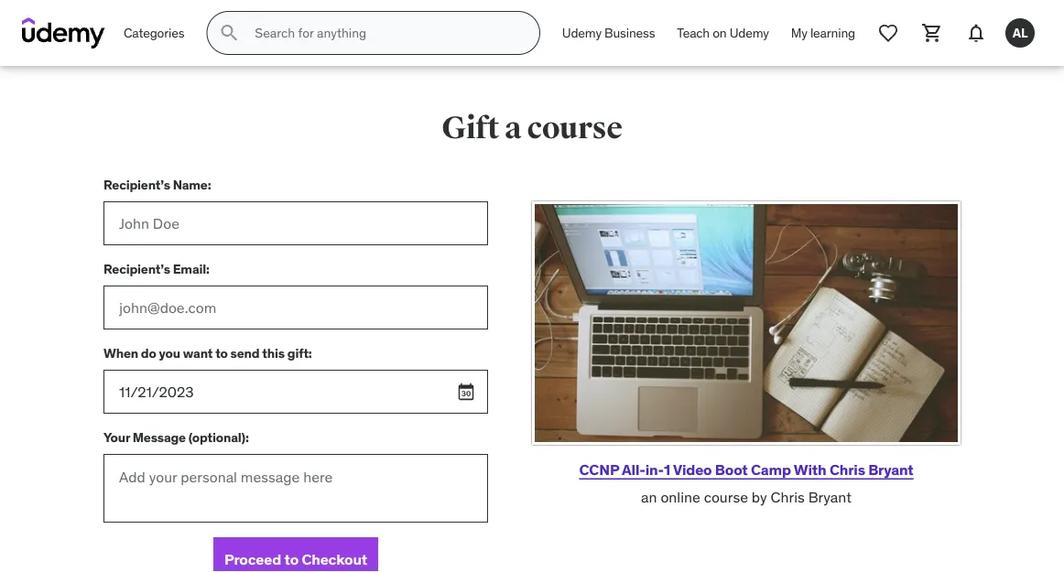 Task type: vqa. For each thing, say whether or not it's contained in the screenshot.
"send"
yes



Task type: describe. For each thing, give the bounding box(es) containing it.
my
[[792, 24, 808, 41]]

2 udemy from the left
[[730, 24, 770, 41]]

ccnp
[[580, 460, 620, 479]]

my learning
[[792, 24, 856, 41]]

business
[[605, 24, 656, 41]]

with
[[794, 460, 827, 479]]

recipient's for recipient's name:
[[104, 177, 170, 193]]

recipient's for recipient's email:
[[104, 261, 170, 277]]

proceed to checkout button
[[213, 538, 379, 573]]

your message (optional):
[[104, 429, 249, 446]]

camp
[[751, 460, 792, 479]]

you
[[159, 345, 180, 362]]

this
[[262, 345, 285, 362]]

a
[[505, 109, 522, 147]]

want
[[183, 345, 213, 362]]

0 horizontal spatial course
[[527, 109, 623, 147]]

to inside 'proceed to checkout' button
[[285, 550, 299, 569]]

0 vertical spatial to
[[216, 345, 228, 362]]

ccnp all-in-1 video boot camp with chris bryant an online course by chris bryant
[[580, 460, 914, 507]]

udemy image
[[22, 17, 105, 49]]

online
[[661, 488, 701, 507]]

1 vertical spatial chris
[[771, 488, 805, 507]]

email:
[[173, 261, 210, 277]]

an
[[642, 488, 658, 507]]

boot
[[716, 460, 748, 479]]

your
[[104, 429, 130, 446]]

my learning link
[[781, 11, 867, 55]]

When do you want to send this gift: text field
[[104, 370, 488, 414]]

1 vertical spatial bryant
[[809, 488, 852, 507]]

1 horizontal spatial chris
[[830, 460, 866, 479]]

all-
[[622, 460, 646, 479]]

Search for anything text field
[[251, 17, 518, 49]]

al
[[1013, 24, 1029, 41]]

proceed to checkout
[[224, 550, 368, 569]]

Your Message (optional): text field
[[104, 455, 488, 523]]



Task type: locate. For each thing, give the bounding box(es) containing it.
0 horizontal spatial bryant
[[809, 488, 852, 507]]

udemy
[[563, 24, 602, 41], [730, 24, 770, 41]]

2 recipient's from the top
[[104, 261, 170, 277]]

chris right by
[[771, 488, 805, 507]]

1 vertical spatial course
[[704, 488, 749, 507]]

1 horizontal spatial bryant
[[869, 460, 914, 479]]

0 vertical spatial bryant
[[869, 460, 914, 479]]

1 vertical spatial recipient's
[[104, 261, 170, 277]]

send
[[231, 345, 260, 362]]

recipient's left email:
[[104, 261, 170, 277]]

video
[[674, 460, 712, 479]]

udemy left business
[[563, 24, 602, 41]]

Recipient's Email: email field
[[104, 286, 488, 330]]

chris
[[830, 460, 866, 479], [771, 488, 805, 507]]

gift a course
[[442, 109, 623, 147]]

(optional):
[[189, 429, 249, 446]]

do
[[141, 345, 156, 362]]

bryant right the with
[[869, 460, 914, 479]]

recipient's name:
[[104, 177, 211, 193]]

when do you want to send this gift:
[[104, 345, 312, 362]]

0 vertical spatial chris
[[830, 460, 866, 479]]

teach
[[678, 24, 710, 41]]

udemy right on
[[730, 24, 770, 41]]

wishlist image
[[878, 22, 900, 44]]

1 udemy from the left
[[563, 24, 602, 41]]

to left send
[[216, 345, 228, 362]]

course
[[527, 109, 623, 147], [704, 488, 749, 507]]

gift
[[442, 109, 500, 147]]

on
[[713, 24, 727, 41]]

gift:
[[288, 345, 312, 362]]

proceed
[[224, 550, 281, 569]]

0 vertical spatial recipient's
[[104, 177, 170, 193]]

Recipient's Name: text field
[[104, 202, 488, 246]]

0 vertical spatial course
[[527, 109, 623, 147]]

al link
[[999, 11, 1043, 55]]

chris right the with
[[830, 460, 866, 479]]

message
[[133, 429, 186, 446]]

recipient's email:
[[104, 261, 210, 277]]

bryant down the with
[[809, 488, 852, 507]]

1
[[664, 460, 671, 479]]

0 horizontal spatial chris
[[771, 488, 805, 507]]

recipient's left name:
[[104, 177, 170, 193]]

checkout
[[302, 550, 368, 569]]

udemy business link
[[552, 11, 667, 55]]

1 recipient's from the top
[[104, 177, 170, 193]]

course down "boot"
[[704, 488, 749, 507]]

course right a
[[527, 109, 623, 147]]

shopping cart with 0 items image
[[922, 22, 944, 44]]

0 horizontal spatial to
[[216, 345, 228, 362]]

categories button
[[113, 11, 196, 55]]

1 horizontal spatial udemy
[[730, 24, 770, 41]]

learning
[[811, 24, 856, 41]]

ccnp all-in-1 video boot camp with chris bryant link
[[580, 460, 914, 479]]

categories
[[124, 24, 185, 41]]

0 horizontal spatial udemy
[[563, 24, 602, 41]]

to right proceed
[[285, 550, 299, 569]]

bryant
[[869, 460, 914, 479], [809, 488, 852, 507]]

in-
[[646, 460, 664, 479]]

1 horizontal spatial course
[[704, 488, 749, 507]]

notifications image
[[966, 22, 988, 44]]

1 horizontal spatial to
[[285, 550, 299, 569]]

udemy business
[[563, 24, 656, 41]]

recipient's
[[104, 177, 170, 193], [104, 261, 170, 277]]

when
[[104, 345, 138, 362]]

by
[[752, 488, 768, 507]]

teach on udemy link
[[667, 11, 781, 55]]

to
[[216, 345, 228, 362], [285, 550, 299, 569]]

teach on udemy
[[678, 24, 770, 41]]

course inside ccnp all-in-1 video boot camp with chris bryant an online course by chris bryant
[[704, 488, 749, 507]]

name:
[[173, 177, 211, 193]]

submit search image
[[218, 22, 240, 44]]

1 vertical spatial to
[[285, 550, 299, 569]]



